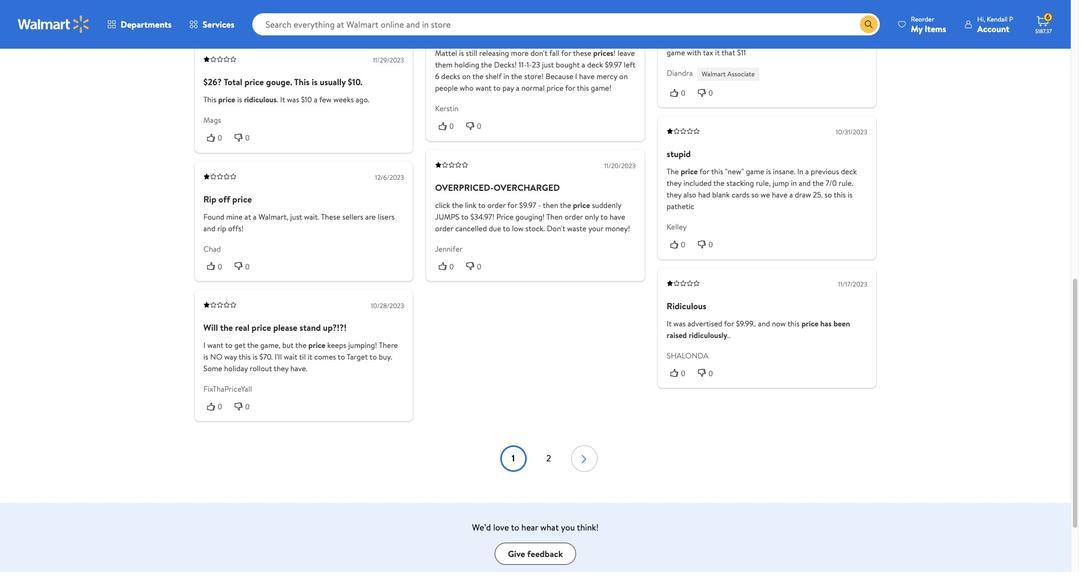 Task type: describe. For each thing, give the bounding box(es) containing it.
1 on from the left
[[462, 71, 471, 82]]

is down total
[[237, 94, 242, 105]]

price up comes on the left bottom of page
[[308, 340, 326, 351]]

ridiculously
[[689, 330, 727, 341]]

reorder my items
[[911, 14, 946, 35]]

1 horizontal spatial order
[[487, 200, 506, 211]]

main content containing don't fall for these prices more games are coming!
[[195, 0, 876, 472]]

draw
[[795, 189, 811, 200]]

will
[[203, 322, 218, 334]]

the up the 25.
[[813, 178, 824, 189]]

for up 'bought'
[[561, 48, 571, 59]]

is left the $70. at left
[[253, 351, 258, 362]]

in
[[797, 166, 804, 177]]

is left 'no'
[[203, 351, 208, 362]]

walmart image
[[18, 15, 90, 33]]

$11
[[737, 47, 746, 58]]

and inside for this "new" game is insane. in a previous deck they included the stacking rule, jump in and the 7/0 rule. they also had blank cards so we have a draw 25. so this is pathetic
[[799, 178, 811, 189]]

gouging!
[[515, 211, 545, 222]]

just inside found mine at a walmart,   just wait.  these sellers are lisers and rip offs!
[[290, 211, 302, 222]]

only
[[585, 211, 599, 222]]

it inside . i just wanted a game for me and my family to play at our christmas party, but that's to greedy people i won't have that. i guess i got to make my own version of no mercy cause the heck if i pay that for a $9 game with tax it that $11
[[715, 47, 720, 58]]

i up the christmas
[[779, 0, 781, 12]]

the
[[667, 166, 679, 177]]

target
[[347, 351, 368, 362]]

$70.
[[259, 351, 273, 362]]

0 horizontal spatial .
[[277, 94, 278, 105]]

shalonda
[[667, 350, 709, 361]]

0 vertical spatial don't
[[435, 29, 456, 42]]

pathetic
[[667, 201, 694, 212]]

left
[[624, 59, 636, 70]]

give feedback button
[[495, 543, 576, 565]]

store!
[[524, 71, 544, 82]]

your
[[588, 223, 603, 234]]

get
[[234, 340, 246, 351]]

0 horizontal spatial fall
[[459, 29, 471, 42]]

sellers
[[342, 211, 363, 222]]

comes
[[314, 351, 336, 362]]

the left real
[[220, 322, 233, 334]]

is down the 'rule.'
[[848, 189, 853, 200]]

a right in
[[805, 166, 809, 177]]

offs!
[[228, 223, 244, 234]]

overpriced-overcharged
[[435, 181, 560, 193]]

if
[[802, 35, 807, 46]]

i left won't
[[726, 24, 728, 35]]

11/29/2023
[[373, 55, 404, 65]]

price right off
[[232, 193, 252, 205]]

0 horizontal spatial this
[[203, 94, 216, 105]]

people inside ! leave them holding the decks! 11-1-23 just bought a deck $9.97 left 6 decks on the shelf in the store! because i have mercy on people who want to pay a normal price for this game!
[[435, 83, 458, 94]]

to down suddenly at the top of the page
[[601, 211, 608, 222]]

-
[[538, 200, 541, 211]]

they for stupid
[[667, 189, 682, 200]]

don't
[[531, 48, 548, 59]]

price down total
[[218, 94, 235, 105]]

got
[[812, 24, 824, 35]]

the down 11-
[[511, 71, 522, 82]]

mercy inside . i just wanted a game for me and my family to play at our christmas party, but that's to greedy people i won't have that. i guess i got to make my own version of no mercy cause the heck if i pay that for a $9 game with tax it that $11
[[728, 35, 749, 46]]

then
[[546, 211, 563, 222]]

will the real price please stand up?!?!
[[203, 322, 347, 334]]

overcharged
[[494, 181, 560, 193]]

coming!
[[598, 29, 629, 42]]

what
[[540, 522, 559, 534]]

the right then
[[560, 200, 571, 211]]

7/0
[[826, 178, 837, 189]]

we'd love to hear what you think!
[[472, 522, 599, 534]]

1 vertical spatial these
[[573, 48, 591, 59]]

a up party,
[[823, 0, 827, 12]]

that's
[[842, 12, 861, 23]]

1 vertical spatial $9.97
[[519, 200, 536, 211]]

christmas
[[773, 12, 806, 23]]

for inside ! leave them holding the decks! 11-1-23 just bought a deck $9.97 left 6 decks on the shelf in the store! because i have mercy on people who want to pay a normal price for this game!
[[565, 83, 575, 94]]

the up the til on the bottom left of the page
[[295, 340, 307, 351]]

0 horizontal spatial was
[[287, 94, 299, 105]]

have inside suddenly jumps to $34.97! price gouging! then order only to have order cancelled due to low stock. don't waste your money!
[[610, 211, 625, 222]]

1 vertical spatial order
[[565, 211, 583, 222]]

raised
[[667, 330, 687, 341]]

p
[[1009, 14, 1013, 24]]

0 vertical spatial prices
[[510, 29, 533, 42]]

a inside found mine at a walmart,   just wait.  these sellers are lisers and rip offs!
[[253, 211, 257, 222]]

overpriced-
[[435, 181, 494, 193]]

make
[[835, 24, 852, 35]]

jennifer
[[435, 243, 463, 254]]

1-
[[527, 59, 532, 70]]

for up still
[[473, 29, 484, 42]]

had
[[698, 189, 710, 200]]

rip off price
[[203, 193, 252, 205]]

the right get
[[247, 340, 258, 351]]

the left 'shelf'
[[472, 71, 484, 82]]

then
[[543, 200, 558, 211]]

game inside for this "new" game is insane. in a previous deck they included the stacking rule, jump in and the 7/0 rule. they also had blank cards so we have a draw 25. so this is pathetic
[[746, 166, 764, 177]]

. inside . i just wanted a game for me and my family to play at our christmas party, but that's to greedy people i won't have that. i guess i got to make my own version of no mercy cause the heck if i pay that for a $9 game with tax it that $11
[[776, 0, 777, 12]]

own
[[667, 35, 681, 46]]

advertised
[[688, 318, 722, 329]]

stock.
[[525, 223, 545, 234]]

price up our
[[759, 0, 776, 12]]

please
[[273, 322, 297, 334]]

1 vertical spatial prices
[[593, 48, 614, 59]]

to down me
[[667, 24, 674, 35]]

deck inside ! leave them holding the decks! 11-1-23 just bought a deck $9.97 left 6 decks on the shelf in the store! because i have mercy on people who want to pay a normal price for this game!
[[587, 59, 603, 70]]

0 vertical spatial it
[[280, 94, 285, 105]]

$26? total price gouge. this is usually $10.
[[203, 76, 362, 88]]

has
[[821, 318, 832, 329]]

in inside for this "new" game is insane. in a previous deck they included the stacking rule, jump in and the 7/0 rule. they also had blank cards so we have a draw 25. so this is pathetic
[[791, 178, 797, 189]]

to inside ! leave them holding the decks! 11-1-23 just bought a deck $9.97 left 6 decks on the shelf in the store! because i have mercy on people who want to pay a normal price for this game!
[[493, 83, 501, 94]]

is left usually
[[312, 76, 318, 88]]

decks
[[441, 71, 460, 82]]

..
[[727, 330, 730, 341]]

next page image
[[578, 451, 591, 468]]

usually
[[320, 76, 346, 88]]

a right $10 at the left of page
[[314, 94, 318, 105]]

it inside 'keeps jumping! there is no way this is $70. i'll wait til it comes to target to buy. some holiday rollout they have.'
[[308, 351, 312, 362]]

is left still
[[459, 48, 464, 59]]

price up 'ridiculous'
[[244, 76, 264, 88]]

walmart associate
[[702, 69, 755, 78]]

for this "new" game is insane. in a previous deck they included the stacking rule, jump in and the 7/0 rule. they also had blank cards so we have a draw 25. so this is pathetic
[[667, 166, 857, 212]]

to left low
[[503, 223, 510, 234]]

account
[[977, 22, 1010, 35]]

rip
[[203, 193, 216, 205]]

$10
[[301, 94, 312, 105]]

deck inside for this "new" game is insane. in a previous deck they included the stacking rule, jump in and the 7/0 rule. they also had blank cards so we have a draw 25. so this is pathetic
[[841, 166, 857, 177]]

ridiculous
[[244, 94, 277, 105]]

diandra
[[667, 67, 693, 78]]

mags
[[203, 115, 221, 126]]

have inside ! leave them holding the decks! 11-1-23 just bought a deck $9.97 left 6 decks on the shelf in the store! because i have mercy on people who want to pay a normal price for this game!
[[579, 71, 595, 82]]

$34.97!
[[470, 211, 495, 222]]

wanted
[[797, 0, 821, 12]]

i want to get the game, but the price
[[203, 340, 326, 351]]

don't fall for these prices more games are coming!
[[435, 29, 629, 42]]

who
[[460, 83, 474, 94]]

1 link
[[500, 446, 527, 472]]

0 vertical spatial are
[[584, 29, 596, 42]]

for down make
[[841, 35, 851, 46]]

this left "new"
[[711, 166, 723, 177]]

to left get
[[225, 340, 232, 351]]

wait.
[[304, 211, 319, 222]]

1 vertical spatial game
[[667, 47, 685, 58]]

money!
[[605, 223, 630, 234]]

10/31/2023
[[836, 127, 867, 137]]

in inside ! leave them holding the decks! 11-1-23 just bought a deck $9.97 left 6 decks on the shelf in the store! because i have mercy on people who want to pay a normal price for this game!
[[503, 71, 509, 82]]

previous
[[811, 166, 839, 177]]

ridiculous
[[667, 300, 707, 312]]

a left the normal
[[516, 83, 520, 94]]

wait
[[284, 351, 298, 362]]

but inside . i just wanted a game for me and my family to play at our christmas party, but that's to greedy people i won't have that. i guess i got to make my own version of no mercy cause the heck if i pay that for a $9 game with tax it that $11
[[829, 12, 841, 23]]

i down will at the left of the page
[[203, 340, 205, 351]]

hi, kendall p account
[[977, 14, 1013, 35]]

want inside ! leave them holding the decks! 11-1-23 just bought a deck $9.97 left 6 decks on the shelf in the store! because i have mercy on people who want to pay a normal price for this game!
[[476, 83, 492, 94]]

price up 'i want to get the game, but the price'
[[252, 322, 271, 334]]

0 horizontal spatial my
[[693, 12, 703, 23]]

to left buy.
[[370, 351, 377, 362]]

0 horizontal spatial order
[[435, 223, 453, 234]]

give feedback
[[508, 548, 563, 560]]

to left the "play" in the top right of the page
[[727, 12, 734, 23]]

walmart,
[[258, 211, 288, 222]]

for up price
[[507, 200, 517, 211]]

0 horizontal spatial want
[[207, 340, 223, 351]]

$9
[[859, 35, 867, 46]]

found
[[203, 211, 224, 222]]

1 horizontal spatial more
[[535, 29, 555, 42]]

click the link to order for $9.97 - then the price
[[435, 200, 590, 211]]

holding
[[455, 59, 479, 70]]

and left now
[[758, 318, 770, 329]]

waste
[[567, 223, 587, 234]]

this right now
[[788, 318, 800, 329]]

just inside ! leave them holding the decks! 11-1-23 just bought a deck $9.97 left 6 decks on the shelf in the store! because i have mercy on people who want to pay a normal price for this game!
[[542, 59, 554, 70]]

!
[[614, 48, 616, 59]]

our
[[760, 12, 771, 23]]

to right got
[[826, 24, 833, 35]]

the up 'shelf'
[[481, 59, 492, 70]]

the left link
[[452, 200, 463, 211]]



Task type: locate. For each thing, give the bounding box(es) containing it.
this inside ! leave them holding the decks! 11-1-23 just bought a deck $9.97 left 6 decks on the shelf in the store! because i have mercy on people who want to pay a normal price for this game!
[[577, 83, 589, 94]]

0
[[218, 16, 222, 25], [245, 16, 250, 25], [681, 88, 685, 97], [709, 88, 713, 97], [449, 122, 454, 131], [477, 122, 481, 131], [218, 133, 222, 142], [245, 133, 250, 142], [681, 240, 685, 249], [709, 240, 713, 249], [218, 262, 222, 271], [245, 262, 250, 271], [449, 262, 454, 271], [477, 262, 481, 271], [681, 369, 685, 378], [709, 369, 713, 378], [218, 402, 222, 411], [245, 402, 250, 411]]

stupid
[[667, 148, 691, 160]]

1 horizontal spatial don't
[[547, 223, 565, 234]]

0 horizontal spatial deck
[[587, 59, 603, 70]]

have down jump
[[772, 189, 788, 200]]

low
[[512, 223, 524, 234]]

1 horizontal spatial was
[[674, 318, 686, 329]]

1 vertical spatial fall
[[549, 48, 560, 59]]

0 vertical spatial deck
[[587, 59, 603, 70]]

1 vertical spatial pay
[[503, 83, 514, 94]]

prices
[[510, 29, 533, 42], [593, 48, 614, 59]]

it was advertised for $9.99.. and now this price
[[667, 318, 819, 329]]

total
[[224, 76, 242, 88]]

i right "if"
[[809, 35, 811, 46]]

"new"
[[725, 166, 744, 177]]

now
[[772, 318, 786, 329]]

it up raised on the right bottom of the page
[[667, 318, 672, 329]]

0 horizontal spatial don't
[[435, 29, 456, 42]]

1 horizontal spatial it
[[667, 318, 672, 329]]

of
[[709, 35, 716, 46]]

1 horizontal spatial my
[[854, 24, 864, 35]]

for up that's
[[849, 0, 859, 12]]

a left draw at top right
[[789, 189, 793, 200]]

suddenly jumps to $34.97! price gouging! then order only to have order cancelled due to low stock. don't waste your money!
[[435, 200, 630, 234]]

25.
[[813, 189, 823, 200]]

buy.
[[379, 351, 392, 362]]

the up blank
[[713, 178, 725, 189]]

the inside . i just wanted a game for me and my family to play at our christmas party, but that's to greedy people i won't have that. i guess i got to make my own version of no mercy cause the heck if i pay that for a $9 game with tax it that $11
[[771, 35, 783, 46]]

it down the $26? total price gouge. this is usually $10.
[[280, 94, 285, 105]]

at inside found mine at a walmart,   just wait.  these sellers are lisers and rip offs!
[[245, 211, 251, 222]]

game down own
[[667, 47, 685, 58]]

6 $187.37
[[1035, 12, 1052, 35]]

included
[[683, 178, 712, 189]]

deck up game!
[[587, 59, 603, 70]]

have up game!
[[579, 71, 595, 82]]

0 horizontal spatial are
[[365, 211, 376, 222]]

just right the 23
[[542, 59, 554, 70]]

the price
[[667, 166, 698, 177]]

Walmart Site-Wide search field
[[252, 13, 880, 35]]

that down make
[[826, 35, 840, 46]]

and up draw at top right
[[799, 178, 811, 189]]

1 horizontal spatial this
[[294, 76, 310, 88]]

this down the 'rule.'
[[834, 189, 846, 200]]

1 vertical spatial this
[[203, 94, 216, 105]]

2 on from the left
[[619, 71, 628, 82]]

my left 'search icon'
[[854, 24, 864, 35]]

to down keeps on the bottom of page
[[338, 351, 345, 362]]

0 vertical spatial it
[[715, 47, 720, 58]]

mattel is still releasing more don't fall for these prices
[[435, 48, 614, 59]]

holiday
[[224, 363, 248, 374]]

11/2/2023
[[608, 9, 636, 18]]

with
[[687, 47, 701, 58]]

. up the christmas
[[776, 0, 777, 12]]

ago.
[[356, 94, 369, 105]]

fall
[[459, 29, 471, 42], [549, 48, 560, 59]]

10/28/2023
[[371, 301, 404, 310]]

family
[[705, 12, 725, 23]]

that left "$11" on the right of page
[[722, 47, 735, 58]]

pay down got
[[813, 35, 824, 46]]

mercy inside ! leave them holding the decks! 11-1-23 just bought a deck $9.97 left 6 decks on the shelf in the store! because i have mercy on people who want to pay a normal price for this game!
[[597, 71, 617, 82]]

releasing
[[479, 48, 509, 59]]

1 vertical spatial my
[[854, 24, 864, 35]]

0 vertical spatial just
[[783, 0, 795, 12]]

shelf
[[485, 71, 502, 82]]

1 horizontal spatial in
[[791, 178, 797, 189]]

is up rule,
[[766, 166, 771, 177]]

for up ..
[[724, 318, 734, 329]]

0 vertical spatial game
[[829, 0, 847, 12]]

2 vertical spatial just
[[290, 211, 302, 222]]

and inside . i just wanted a game for me and my family to play at our christmas party, but that's to greedy people i won't have that. i guess i got to make my own version of no mercy cause the heck if i pay that for a $9 game with tax it that $11
[[679, 12, 691, 23]]

have up money!
[[610, 211, 625, 222]]

0 vertical spatial want
[[476, 83, 492, 94]]

price inside ! leave them holding the decks! 11-1-23 just bought a deck $9.97 left 6 decks on the shelf in the store! because i have mercy on people who want to pay a normal price for this game!
[[547, 83, 564, 94]]

0 horizontal spatial but
[[282, 340, 294, 351]]

1 horizontal spatial are
[[584, 29, 596, 42]]

and
[[679, 12, 691, 23], [799, 178, 811, 189], [203, 223, 215, 234], [758, 318, 770, 329]]

but up make
[[829, 12, 841, 23]]

them
[[435, 59, 453, 70]]

more up 11-
[[511, 48, 529, 59]]

few
[[319, 94, 332, 105]]

6 down them
[[435, 71, 439, 82]]

the down that.
[[771, 35, 783, 46]]

a left $9
[[853, 35, 857, 46]]

people up of
[[701, 24, 724, 35]]

they
[[667, 178, 682, 189], [667, 189, 682, 200], [274, 363, 289, 374]]

$26?
[[203, 76, 222, 88]]

$9.97 up the gouging! on the top
[[519, 200, 536, 211]]

i right that.
[[784, 24, 786, 35]]

0 vertical spatial 6
[[1046, 12, 1050, 22]]

leave
[[618, 48, 635, 59]]

they for will the real price please stand up?!?!
[[274, 363, 289, 374]]

0 horizontal spatial at
[[245, 211, 251, 222]]

0 vertical spatial in
[[503, 71, 509, 82]]

23
[[532, 59, 540, 70]]

a right 'bought'
[[582, 59, 585, 70]]

0 horizontal spatial it
[[280, 94, 285, 105]]

1 vertical spatial was
[[674, 318, 686, 329]]

just
[[783, 0, 795, 12], [542, 59, 554, 70], [290, 211, 302, 222]]

rule,
[[756, 178, 771, 189]]

6 inside 6 $187.37
[[1046, 12, 1050, 22]]

a left "walmart,"
[[253, 211, 257, 222]]

to right love
[[511, 522, 519, 534]]

0 horizontal spatial that
[[722, 47, 735, 58]]

kendall
[[987, 14, 1008, 24]]

1 vertical spatial in
[[791, 178, 797, 189]]

0 horizontal spatial more
[[511, 48, 529, 59]]

cards
[[732, 189, 750, 200]]

2 vertical spatial they
[[274, 363, 289, 374]]

2 horizontal spatial game
[[829, 0, 847, 12]]

1 horizontal spatial so
[[825, 189, 832, 200]]

0 horizontal spatial prices
[[510, 29, 533, 42]]

0 horizontal spatial these
[[486, 29, 508, 42]]

1 horizontal spatial that
[[826, 35, 840, 46]]

they inside 'keeps jumping! there is no way this is $70. i'll wait til it comes to target to buy. some holiday rollout they have.'
[[274, 363, 289, 374]]

price
[[759, 0, 776, 12], [244, 76, 264, 88], [547, 83, 564, 94], [218, 94, 235, 105], [681, 166, 698, 177], [232, 193, 252, 205], [573, 200, 590, 211], [802, 318, 819, 329], [252, 322, 271, 334], [308, 340, 326, 351]]

1 vertical spatial want
[[207, 340, 223, 351]]

was left $10 at the left of page
[[287, 94, 299, 105]]

$9.97 inside ! leave them holding the decks! 11-1-23 just bought a deck $9.97 left 6 decks on the shelf in the store! because i have mercy on people who want to pay a normal price for this game!
[[605, 59, 622, 70]]

1 vertical spatial .
[[277, 94, 278, 105]]

0 vertical spatial fall
[[459, 29, 471, 42]]

have up cause
[[750, 24, 765, 35]]

main content
[[195, 0, 876, 472]]

1 vertical spatial it
[[667, 318, 672, 329]]

i left got
[[808, 24, 811, 35]]

1 horizontal spatial pay
[[813, 35, 824, 46]]

these up 'bought'
[[573, 48, 591, 59]]

price up 'only'
[[573, 200, 590, 211]]

a
[[823, 0, 827, 12], [853, 35, 857, 46], [582, 59, 585, 70], [516, 83, 520, 94], [314, 94, 318, 105], [805, 166, 809, 177], [789, 189, 793, 200], [253, 211, 257, 222]]

in down decks!
[[503, 71, 509, 82]]

and inside found mine at a walmart,   just wait.  these sellers are lisers and rip offs!
[[203, 223, 215, 234]]

this inside 'keeps jumping! there is no way this is $70. i'll wait til it comes to target to buy. some holiday rollout they have.'
[[239, 351, 251, 362]]

1 horizontal spatial these
[[573, 48, 591, 59]]

6 up $187.37
[[1046, 12, 1050, 22]]

.
[[776, 0, 777, 12], [277, 94, 278, 105]]

but
[[829, 12, 841, 23], [282, 340, 294, 351]]

to right link
[[478, 200, 486, 211]]

0 vertical spatial more
[[535, 29, 555, 42]]

price up the included
[[681, 166, 698, 177]]

1 horizontal spatial mercy
[[728, 35, 749, 46]]

1 horizontal spatial just
[[542, 59, 554, 70]]

0 horizontal spatial 6
[[435, 71, 439, 82]]

in right jump
[[791, 178, 797, 189]]

1 so from the left
[[751, 189, 759, 200]]

have inside for this "new" game is insane. in a previous deck they included the stacking rule, jump in and the 7/0 rule. they also had blank cards so we have a draw 25. so this is pathetic
[[772, 189, 788, 200]]

2 so from the left
[[825, 189, 832, 200]]

1 vertical spatial but
[[282, 340, 294, 351]]

stand
[[300, 322, 321, 334]]

they down i'll
[[274, 363, 289, 374]]

at right mine
[[245, 211, 251, 222]]

don't up 'mattel'
[[435, 29, 456, 42]]

1 vertical spatial more
[[511, 48, 529, 59]]

this
[[577, 83, 589, 94], [711, 166, 723, 177], [834, 189, 846, 200], [788, 318, 800, 329], [239, 351, 251, 362]]

1 horizontal spatial want
[[476, 83, 492, 94]]

1 horizontal spatial $9.97
[[605, 59, 622, 70]]

want up 'no'
[[207, 340, 223, 351]]

1 horizontal spatial but
[[829, 12, 841, 23]]

insane.
[[773, 166, 796, 177]]

weeks
[[333, 94, 354, 105]]

version
[[683, 35, 707, 46]]

mercy down won't
[[728, 35, 749, 46]]

0 vertical spatial my
[[693, 12, 703, 23]]

order up "waste"
[[565, 211, 583, 222]]

i inside ! leave them holding the decks! 11-1-23 just bought a deck $9.97 left 6 decks on the shelf in the store! because i have mercy on people who want to pay a normal price for this game!
[[575, 71, 577, 82]]

0 horizontal spatial so
[[751, 189, 759, 200]]

! leave them holding the decks! 11-1-23 just bought a deck $9.97 left 6 decks on the shelf in the store! because i have mercy on people who want to pay a normal price for this game!
[[435, 48, 636, 94]]

rip
[[217, 223, 226, 234]]

1 vertical spatial mercy
[[597, 71, 617, 82]]

this price is ridiculous . it was $10 a few weeks ago.
[[203, 94, 369, 105]]

12/6/2023
[[375, 172, 404, 182]]

0 horizontal spatial it
[[308, 351, 312, 362]]

1 horizontal spatial game
[[746, 166, 764, 177]]

mercy up game!
[[597, 71, 617, 82]]

way
[[224, 351, 237, 362]]

just left wait.
[[290, 211, 302, 222]]

0 vertical spatial .
[[776, 0, 777, 12]]

Search search field
[[252, 13, 880, 35]]

price
[[496, 211, 514, 222]]

have
[[750, 24, 765, 35], [579, 71, 595, 82], [772, 189, 788, 200], [610, 211, 625, 222]]

at
[[751, 12, 758, 23], [245, 211, 251, 222]]

it right the til on the bottom left of the page
[[308, 351, 312, 362]]

this down get
[[239, 351, 251, 362]]

rule.
[[839, 178, 853, 189]]

0 horizontal spatial on
[[462, 71, 471, 82]]

chad
[[203, 243, 221, 254]]

it
[[280, 94, 285, 105], [667, 318, 672, 329]]

deck up the 'rule.'
[[841, 166, 857, 177]]

mattel
[[435, 48, 457, 59]]

order
[[487, 200, 506, 211], [565, 211, 583, 222], [435, 223, 453, 234]]

feedback
[[527, 548, 563, 560]]

price left has
[[802, 318, 819, 329]]

pay down decks!
[[503, 83, 514, 94]]

more up don't
[[535, 29, 555, 42]]

and up greedy
[[679, 12, 691, 23]]

0 horizontal spatial mercy
[[597, 71, 617, 82]]

1 vertical spatial it
[[308, 351, 312, 362]]

1 horizontal spatial fall
[[549, 48, 560, 59]]

so right the 25.
[[825, 189, 832, 200]]

people
[[701, 24, 724, 35], [435, 83, 458, 94]]

just inside . i just wanted a game for me and my family to play at our christmas party, but that's to greedy people i won't have that. i guess i got to make my own version of no mercy cause the heck if i pay that for a $9 game with tax it that $11
[[783, 0, 795, 12]]

0 vertical spatial this
[[294, 76, 310, 88]]

there
[[379, 340, 398, 351]]

on up who
[[462, 71, 471, 82]]

fixthapriceyall
[[203, 384, 252, 395]]

that
[[826, 35, 840, 46], [722, 47, 735, 58]]

associate
[[727, 69, 755, 78]]

1 horizontal spatial people
[[701, 24, 724, 35]]

pay inside ! leave them holding the decks! 11-1-23 just bought a deck $9.97 left 6 decks on the shelf in the store! because i have mercy on people who want to pay a normal price for this game!
[[503, 83, 514, 94]]

because
[[546, 71, 573, 82]]

1 vertical spatial people
[[435, 83, 458, 94]]

items
[[925, 22, 946, 35]]

price down the because
[[547, 83, 564, 94]]

$9.97 down the !
[[605, 59, 622, 70]]

this up $10 at the left of page
[[294, 76, 310, 88]]

1 horizontal spatial 6
[[1046, 12, 1050, 22]]

1 horizontal spatial at
[[751, 12, 758, 23]]

no
[[718, 35, 726, 46]]

search icon image
[[864, 20, 873, 29]]

on
[[462, 71, 471, 82], [619, 71, 628, 82]]

1 vertical spatial at
[[245, 211, 251, 222]]

0 vertical spatial they
[[667, 178, 682, 189]]

are left lisers on the top left of page
[[365, 211, 376, 222]]

for down the because
[[565, 83, 575, 94]]

my up greedy
[[693, 12, 703, 23]]

1 horizontal spatial .
[[776, 0, 777, 12]]

no
[[210, 351, 222, 362]]

. down gouge.
[[277, 94, 278, 105]]

have inside . i just wanted a game for me and my family to play at our christmas party, but that's to greedy people i won't have that. i guess i got to make my own version of no mercy cause the heck if i pay that for a $9 game with tax it that $11
[[750, 24, 765, 35]]

0 vertical spatial mercy
[[728, 35, 749, 46]]

0 vertical spatial pay
[[813, 35, 824, 46]]

0 vertical spatial people
[[701, 24, 724, 35]]

$10.
[[348, 76, 362, 88]]

they up pathetic at the top of page
[[667, 189, 682, 200]]

pay inside . i just wanted a game for me and my family to play at our christmas party, but that's to greedy people i won't have that. i guess i got to make my own version of no mercy cause the heck if i pay that for a $9 game with tax it that $11
[[813, 35, 824, 46]]

and left rip
[[203, 223, 215, 234]]

0 horizontal spatial people
[[435, 83, 458, 94]]

was up raised on the right bottom of the page
[[674, 318, 686, 329]]

normal
[[521, 83, 545, 94]]

0 vertical spatial that
[[826, 35, 840, 46]]

at inside . i just wanted a game for me and my family to play at our christmas party, but that's to greedy people i won't have that. i guess i got to make my own version of no mercy cause the heck if i pay that for a $9 game with tax it that $11
[[751, 12, 758, 23]]

are inside found mine at a walmart,   just wait.  these sellers are lisers and rip offs!
[[365, 211, 376, 222]]

due
[[489, 223, 501, 234]]

don't
[[435, 29, 456, 42], [547, 223, 565, 234]]

are right games
[[584, 29, 596, 42]]

up?!?!
[[323, 322, 347, 334]]

fall right don't
[[549, 48, 560, 59]]

1 vertical spatial 6
[[435, 71, 439, 82]]

so left we
[[751, 189, 759, 200]]

click
[[435, 200, 450, 211]]

departments button
[[99, 11, 180, 38]]

0 vertical spatial at
[[751, 12, 758, 23]]

people inside . i just wanted a game for me and my family to play at our christmas party, but that's to greedy people i won't have that. i guess i got to make my own version of no mercy cause the heck if i pay that for a $9 game with tax it that $11
[[701, 24, 724, 35]]

1 vertical spatial just
[[542, 59, 554, 70]]

to down link
[[461, 211, 469, 222]]

1 vertical spatial don't
[[547, 223, 565, 234]]

. i just wanted a game for me and my family to play at our christmas party, but that's to greedy people i won't have that. i guess i got to make my own version of no mercy cause the heck if i pay that for a $9 game with tax it that $11
[[667, 0, 867, 58]]

just up the christmas
[[783, 0, 795, 12]]

0 horizontal spatial in
[[503, 71, 509, 82]]

6 inside ! leave them holding the decks! 11-1-23 just bought a deck $9.97 left 6 decks on the shelf in the store! because i have mercy on people who want to pay a normal price for this game!
[[435, 71, 439, 82]]

services
[[203, 18, 234, 30]]

gouge.
[[266, 76, 292, 88]]

game!
[[591, 83, 612, 94]]

1 vertical spatial deck
[[841, 166, 857, 177]]

1 vertical spatial that
[[722, 47, 735, 58]]

party,
[[808, 12, 828, 23]]

people down decks
[[435, 83, 458, 94]]

1 horizontal spatial prices
[[593, 48, 614, 59]]

1 horizontal spatial deck
[[841, 166, 857, 177]]

0 vertical spatial but
[[829, 12, 841, 23]]

0 vertical spatial these
[[486, 29, 508, 42]]

game
[[829, 0, 847, 12], [667, 47, 685, 58], [746, 166, 764, 177]]

it right tax
[[715, 47, 720, 58]]

0 vertical spatial order
[[487, 200, 506, 211]]

0 horizontal spatial just
[[290, 211, 302, 222]]

they down the
[[667, 178, 682, 189]]

for inside for this "new" game is insane. in a previous deck they included the stacking rule, jump in and the 7/0 rule. they also had blank cards so we have a draw 25. so this is pathetic
[[700, 166, 710, 177]]

play
[[736, 12, 749, 23]]

1 vertical spatial they
[[667, 189, 682, 200]]

don't inside suddenly jumps to $34.97! price gouging! then order only to have order cancelled due to low stock. don't waste your money!
[[547, 223, 565, 234]]

blank
[[712, 189, 730, 200]]



Task type: vqa. For each thing, say whether or not it's contained in the screenshot.


